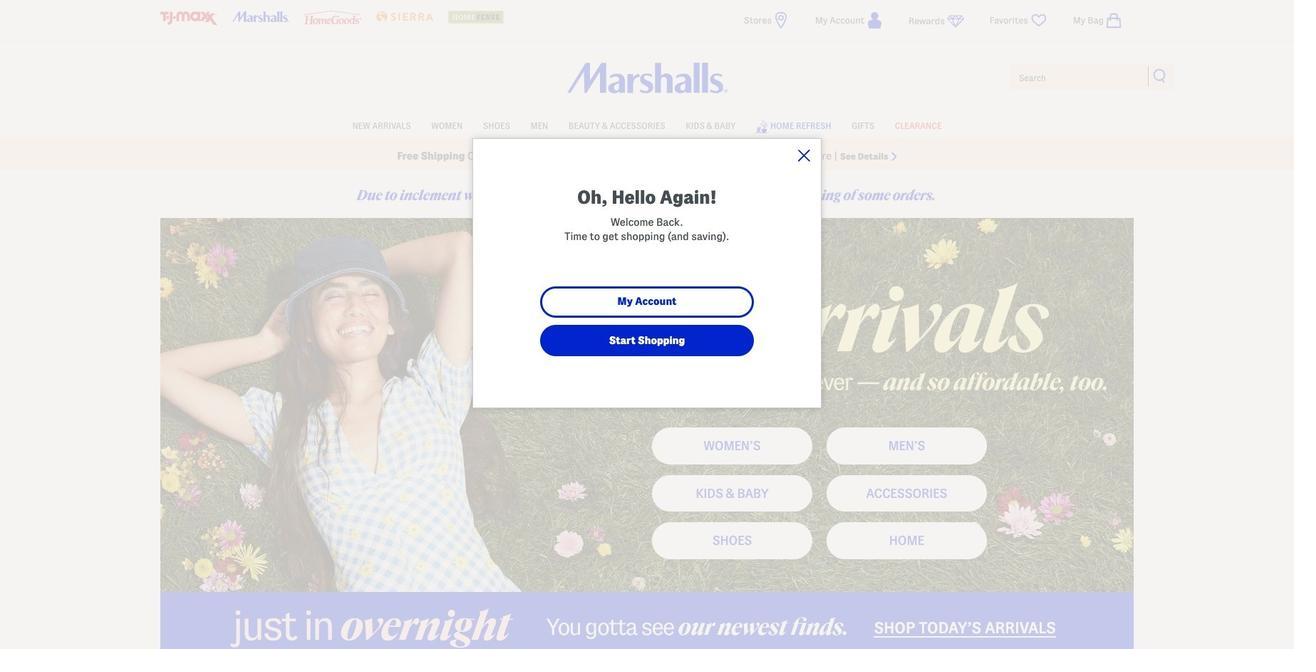 Task type: locate. For each thing, give the bounding box(es) containing it.
marshalls.com image
[[232, 11, 289, 22]]

None submit
[[1154, 68, 1168, 83]]

Search text field
[[1009, 63, 1176, 91]]

main content
[[160, 173, 1134, 649]]

menu bar
[[160, 113, 1134, 138]]

banner
[[0, 0, 1295, 170]]

sierra.com image
[[376, 11, 433, 22]]

just in overnight. you've gotta see our newest finds. image
[[160, 592, 1134, 649]]

site search search field
[[1009, 63, 1176, 91]]

dialog
[[473, 138, 822, 409]]

homegoods.com image
[[304, 11, 361, 24]]

marquee
[[0, 142, 1295, 170]]

homesense.com image
[[448, 11, 505, 23]]



Task type: describe. For each thing, give the bounding box(es) containing it.
new arrivals. our latest drop is better than ever ã¢ââ and so affordable, too. image
[[160, 218, 1134, 592]]

tjmaxx.com image
[[160, 11, 217, 25]]

none submit inside site search search field
[[1154, 68, 1168, 83]]

close dialog element
[[798, 150, 811, 162]]



Task type: vqa. For each thing, say whether or not it's contained in the screenshot.
Baby
no



